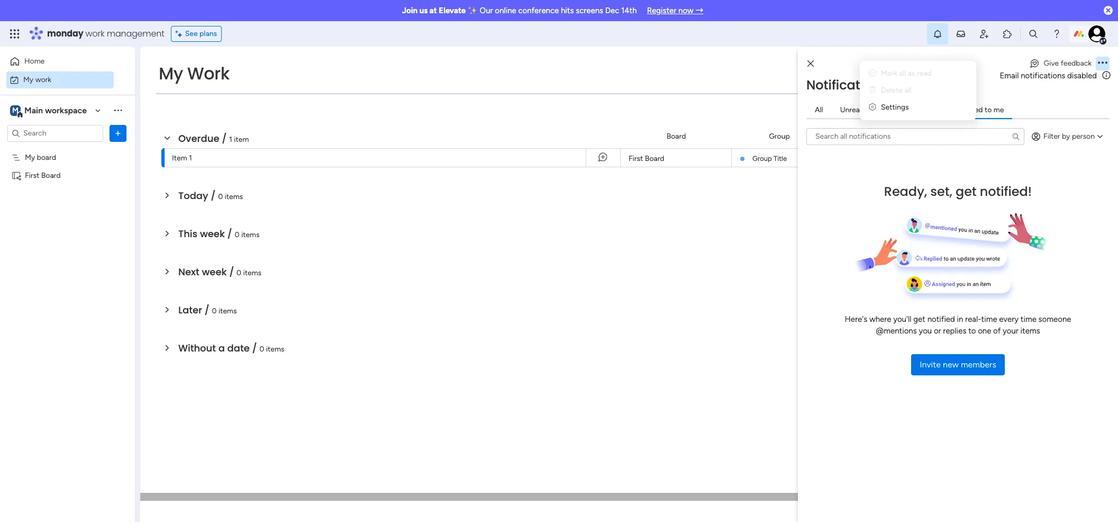 Task type: locate. For each thing, give the bounding box(es) containing it.
0 horizontal spatial get
[[914, 314, 926, 324]]

notifications
[[807, 76, 887, 93]]

0 up next week / 0 items at bottom
[[235, 230, 240, 239]]

1 horizontal spatial first
[[629, 154, 644, 163]]

1 vertical spatial 1
[[189, 154, 192, 163]]

your
[[1003, 326, 1019, 336]]

0 inside this week / 0 items
[[235, 230, 240, 239]]

1 left item
[[229, 135, 232, 144]]

2 horizontal spatial first board
[[921, 247, 957, 256]]

work inside button
[[35, 75, 51, 84]]

1 vertical spatial first
[[25, 171, 39, 180]]

first board group
[[919, 246, 1096, 282]]

first
[[629, 154, 644, 163], [25, 171, 39, 180], [921, 247, 936, 256]]

0 vertical spatial all
[[900, 69, 907, 78]]

work down plans
[[187, 61, 230, 85]]

delete all menu item
[[869, 84, 968, 97]]

search everything image
[[1029, 29, 1039, 39]]

filter by person
[[1044, 132, 1096, 141]]

notified!
[[981, 182, 1033, 200]]

notified
[[928, 314, 956, 324]]

2 vertical spatial first
[[921, 247, 936, 256]]

my inside list box
[[25, 153, 35, 162]]

my inside button
[[23, 75, 33, 84]]

main
[[24, 105, 43, 115]]

get inside "here's where you'll get notified in real-time every time someone @mentions you or replies to one of your items"
[[914, 314, 926, 324]]

you'd
[[1048, 76, 1066, 85]]

None search field
[[807, 128, 1025, 145]]

customize for customize
[[355, 88, 390, 97]]

None search field
[[156, 85, 256, 102]]

overdue
[[178, 132, 219, 145]]

now
[[679, 6, 694, 15]]

home button
[[6, 53, 114, 70]]

list box containing my board
[[0, 146, 135, 327]]

0 right today
[[218, 192, 223, 201]]

1 horizontal spatial work
[[985, 53, 1007, 66]]

main workspace
[[24, 105, 87, 115]]

to right "like"
[[1080, 76, 1087, 85]]

next
[[178, 265, 199, 279]]

first board heading
[[921, 246, 957, 257]]

real-
[[966, 314, 982, 324]]

Filter dashboard by text search field
[[156, 85, 256, 102]]

0 vertical spatial first board
[[629, 154, 665, 163]]

all inside menu item
[[905, 86, 912, 95]]

0 vertical spatial group
[[769, 132, 790, 141]]

my down home
[[23, 75, 33, 84]]

elevate
[[439, 6, 466, 15]]

option
[[0, 148, 135, 150]]

join
[[402, 6, 418, 15]]

1 inside overdue / 1 item
[[229, 135, 232, 144]]

first board inside group
[[921, 247, 957, 256]]

column left should at the right
[[967, 227, 992, 236]]

first board link
[[627, 149, 725, 168]]

first for first board group
[[921, 247, 936, 256]]

1 horizontal spatial 1
[[229, 135, 232, 144]]

first inside first board link
[[629, 154, 644, 163]]

which
[[919, 227, 940, 236]]

get
[[956, 182, 977, 200], [914, 314, 926, 324]]

options image
[[1099, 60, 1108, 67]]

i
[[882, 105, 884, 114]]

0
[[218, 192, 223, 201], [235, 230, 240, 239], [237, 268, 241, 277], [212, 307, 217, 316], [260, 345, 264, 354]]

board inside heading
[[938, 247, 957, 256]]

first inside first board heading
[[921, 247, 936, 256]]

work
[[985, 53, 1007, 66], [187, 61, 230, 85]]

no selection
[[930, 267, 972, 276]]

0 right date at the left bottom
[[260, 345, 264, 354]]

workspace options image
[[113, 105, 123, 116]]

all for mark
[[900, 69, 907, 78]]

none search field inside main content
[[156, 85, 256, 102]]

0 horizontal spatial to
[[969, 326, 977, 336]]

today
[[178, 189, 208, 202]]

1 vertical spatial group
[[753, 155, 772, 163]]

0 horizontal spatial work
[[35, 75, 51, 84]]

online
[[495, 6, 517, 15]]

get up 'you' in the right bottom of the page
[[914, 314, 926, 324]]

group left title
[[753, 155, 772, 163]]

home
[[24, 57, 45, 66]]

0 down this week / 0 items
[[237, 268, 241, 277]]

1 horizontal spatial time
[[1021, 314, 1037, 324]]

set,
[[931, 182, 953, 200]]

1 vertical spatial week
[[202, 265, 227, 279]]

conference
[[519, 6, 559, 15]]

0 vertical spatial first
[[629, 154, 644, 163]]

delete
[[882, 86, 903, 95]]

items inside "here's where you'll get notified in real-time every time someone @mentions you or replies to one of your items"
[[1021, 326, 1041, 336]]

unread
[[841, 105, 865, 114]]

customize inside button
[[355, 88, 390, 97]]

priority down set,
[[919, 203, 943, 212]]

0 horizontal spatial first
[[25, 171, 39, 180]]

1 vertical spatial customize
[[355, 88, 390, 97]]

1 vertical spatial to
[[985, 105, 992, 114]]

0 vertical spatial get
[[956, 182, 977, 200]]

overdue / 1 item
[[178, 132, 249, 145]]

members
[[961, 359, 997, 369]]

priority right which
[[942, 227, 965, 236]]

list box
[[0, 146, 135, 327]]

work right monday
[[86, 28, 105, 40]]

main content
[[140, 25, 1118, 522]]

invite new members button
[[912, 354, 1005, 375]]

priority right "filter"
[[1065, 132, 1088, 141]]

person
[[1073, 132, 1096, 141]]

time right the every
[[1021, 314, 1037, 324]]

or
[[934, 326, 942, 336]]

items inside later / 0 items
[[219, 307, 237, 316]]

our
[[480, 6, 493, 15]]

0 horizontal spatial time
[[982, 314, 998, 324]]

/ down this week / 0 items
[[229, 265, 234, 279]]

my up boards,
[[970, 53, 983, 66]]

disabled
[[1068, 71, 1098, 80]]

0 vertical spatial to
[[1080, 76, 1087, 85]]

1 horizontal spatial work
[[86, 28, 105, 40]]

all left the as
[[900, 69, 907, 78]]

get right set,
[[956, 182, 977, 200]]

me
[[994, 105, 1005, 114]]

group up title
[[769, 132, 790, 141]]

mark all as read menu item
[[869, 67, 968, 80]]

column down ready, set, get notified!
[[945, 203, 971, 212]]

dapulse admin menu image
[[869, 103, 877, 112]]

0 vertical spatial work
[[86, 28, 105, 40]]

help image
[[1052, 29, 1063, 39]]

all right the delete
[[905, 86, 912, 95]]

/
[[222, 132, 227, 145], [211, 189, 216, 202], [227, 227, 232, 240], [229, 265, 234, 279], [205, 303, 210, 317], [252, 342, 257, 355]]

hide
[[279, 88, 295, 97]]

to left the me
[[985, 105, 992, 114]]

items right your
[[1021, 326, 1041, 336]]

week right this
[[200, 227, 225, 240]]

0 horizontal spatial first board
[[25, 171, 61, 180]]

0 vertical spatial priority
[[1065, 132, 1088, 141]]

to down real-
[[969, 326, 977, 336]]

ready,
[[885, 182, 928, 200]]

new
[[944, 359, 959, 369]]

items up this week / 0 items
[[225, 192, 243, 201]]

Search all notifications search field
[[807, 128, 1025, 145]]

all
[[900, 69, 907, 78], [905, 86, 912, 95]]

work down home
[[35, 75, 51, 84]]

items down this week / 0 items
[[243, 268, 262, 277]]

items up without a date / 0 items
[[219, 307, 237, 316]]

1 horizontal spatial to
[[985, 105, 992, 114]]

which priority column should we show?
[[919, 227, 1051, 236]]

work up columns
[[985, 53, 1007, 66]]

1 vertical spatial get
[[914, 314, 926, 324]]

see plans button
[[171, 26, 222, 42]]

items up next week / 0 items at bottom
[[241, 230, 260, 239]]

2 vertical spatial to
[[969, 326, 977, 336]]

should
[[994, 227, 1016, 236]]

next week / 0 items
[[178, 265, 262, 279]]

delete all
[[882, 86, 912, 95]]

register now → link
[[647, 6, 704, 15]]

to inside main content
[[1080, 76, 1087, 85]]

dialog
[[798, 47, 1119, 522]]

main content containing overdue /
[[140, 25, 1118, 522]]

0 vertical spatial column
[[945, 203, 971, 212]]

0 inside later / 0 items
[[212, 307, 217, 316]]

0 horizontal spatial customize
[[355, 88, 390, 97]]

no
[[930, 267, 940, 276]]

1 vertical spatial first board
[[25, 171, 61, 180]]

work for monday
[[86, 28, 105, 40]]

assigned
[[953, 105, 984, 114]]

/ right today
[[211, 189, 216, 202]]

week
[[200, 227, 225, 240], [202, 265, 227, 279]]

shareable board image
[[11, 170, 21, 180]]

week right 'next'
[[202, 265, 227, 279]]

time up one
[[982, 314, 998, 324]]

someone
[[1039, 314, 1072, 324]]

items right date at the left bottom
[[266, 345, 285, 354]]

mark all as read
[[882, 69, 932, 78]]

boards,
[[953, 76, 977, 85]]

board
[[667, 132, 686, 141], [645, 154, 665, 163], [41, 171, 61, 180], [938, 247, 957, 256]]

0 vertical spatial customize
[[923, 53, 968, 66]]

2 horizontal spatial to
[[1080, 76, 1087, 85]]

monday work management
[[47, 28, 165, 40]]

week for next
[[202, 265, 227, 279]]

2 vertical spatial first board
[[921, 247, 957, 256]]

1
[[229, 135, 232, 144], [189, 154, 192, 163]]

my for my work
[[159, 61, 183, 85]]

without a date / 0 items
[[178, 342, 285, 355]]

ready, set, get notified!
[[885, 182, 1033, 200]]

items inside today / 0 items
[[225, 192, 243, 201]]

notifications
[[1021, 71, 1066, 80]]

register
[[647, 6, 677, 15]]

0 inside next week / 0 items
[[237, 268, 241, 277]]

hits
[[561, 6, 574, 15]]

you'll
[[894, 314, 912, 324]]

my
[[970, 53, 983, 66], [159, 61, 183, 85], [23, 75, 33, 84], [25, 153, 35, 162]]

1 horizontal spatial first board
[[629, 154, 665, 163]]

0 vertical spatial 1
[[229, 135, 232, 144]]

2 horizontal spatial first
[[921, 247, 936, 256]]

@mentions
[[876, 326, 917, 336]]

to inside "here's where you'll get notified in real-time every time someone @mentions you or replies to one of your items"
[[969, 326, 977, 336]]

1 vertical spatial priority
[[919, 203, 943, 212]]

1 horizontal spatial customize
[[923, 53, 968, 66]]

0 vertical spatial week
[[200, 227, 225, 240]]

first board
[[629, 154, 665, 163], [25, 171, 61, 180], [921, 247, 957, 256]]

all inside menu item
[[900, 69, 907, 78]]

items inside next week / 0 items
[[243, 268, 262, 277]]

my down see plans button
[[159, 61, 183, 85]]

0 right later
[[212, 307, 217, 316]]

1 right item in the top of the page
[[189, 154, 192, 163]]

1 vertical spatial work
[[35, 75, 51, 84]]

week for this
[[200, 227, 225, 240]]

my left board
[[25, 153, 35, 162]]

1 vertical spatial all
[[905, 86, 912, 95]]

columns
[[979, 76, 1007, 85]]

customize for customize my work
[[923, 53, 968, 66]]

my for my work
[[23, 75, 33, 84]]



Task type: describe. For each thing, give the bounding box(es) containing it.
priority for priority
[[1065, 132, 1088, 141]]

first for first board link
[[629, 154, 644, 163]]

a
[[218, 342, 225, 355]]

done
[[297, 88, 313, 97]]

later / 0 items
[[178, 303, 237, 317]]

see
[[185, 29, 198, 38]]

date
[[920, 132, 936, 141]]

board
[[37, 153, 56, 162]]

invite members image
[[980, 29, 990, 39]]

work for my
[[35, 75, 51, 84]]

plans
[[200, 29, 217, 38]]

invite
[[920, 359, 941, 369]]

hide done items
[[279, 88, 334, 97]]

the
[[940, 76, 951, 85]]

work inside main content
[[985, 53, 1007, 66]]

see
[[1089, 76, 1101, 85]]

search image
[[243, 89, 252, 97]]

/ up next week / 0 items at bottom
[[227, 227, 232, 240]]

monday
[[47, 28, 83, 40]]

give feedback button
[[1025, 55, 1097, 72]]

0 inside without a date / 0 items
[[260, 345, 264, 354]]

today / 0 items
[[178, 189, 243, 202]]

us
[[420, 6, 428, 15]]

one
[[979, 326, 992, 336]]

replies
[[944, 326, 967, 336]]

inbox image
[[956, 29, 967, 39]]

item 1
[[172, 154, 192, 163]]

options image
[[113, 128, 123, 138]]

search image
[[1012, 132, 1021, 141]]

1 horizontal spatial get
[[956, 182, 977, 200]]

mark
[[882, 69, 898, 78]]

and
[[1009, 76, 1021, 85]]

my board
[[25, 153, 56, 162]]

title
[[774, 155, 787, 163]]

in
[[958, 314, 964, 324]]

date
[[227, 342, 250, 355]]

people
[[1023, 76, 1046, 85]]

this week / 0 items
[[178, 227, 260, 240]]

→
[[696, 6, 704, 15]]

0 inside today / 0 items
[[218, 192, 223, 201]]

m
[[12, 106, 18, 115]]

email notifications disabled
[[1000, 71, 1098, 80]]

read
[[918, 69, 932, 78]]

0 horizontal spatial work
[[187, 61, 230, 85]]

you
[[919, 326, 933, 336]]

v2 mark as read image
[[869, 69, 877, 78]]

this
[[178, 227, 198, 240]]

items inside without a date / 0 items
[[266, 345, 285, 354]]

jacob simon image
[[1089, 25, 1106, 42]]

Search in workspace field
[[22, 127, 88, 139]]

v2 delete line image
[[869, 86, 877, 95]]

customize button
[[338, 85, 395, 102]]

first board inside list box
[[25, 171, 61, 180]]

workspace
[[45, 105, 87, 115]]

invite new members
[[920, 359, 997, 369]]

my inside main content
[[970, 53, 983, 66]]

without
[[178, 342, 216, 355]]

/ right date at the left bottom
[[252, 342, 257, 355]]

items right done
[[315, 88, 334, 97]]

item
[[234, 135, 249, 144]]

group for group
[[769, 132, 790, 141]]

screens
[[576, 6, 604, 15]]

see plans
[[185, 29, 217, 38]]

show?
[[1029, 227, 1051, 236]]

assigned to me
[[953, 105, 1005, 114]]

/ right later
[[205, 303, 210, 317]]

my work
[[23, 75, 51, 84]]

priority for priority column
[[919, 203, 943, 212]]

register now →
[[647, 6, 704, 15]]

at
[[430, 6, 437, 15]]

1 time from the left
[[982, 314, 998, 324]]

2 time from the left
[[1021, 314, 1037, 324]]

email
[[1000, 71, 1020, 80]]

14th
[[622, 6, 637, 15]]

as
[[908, 69, 916, 78]]

where
[[870, 314, 892, 324]]

my work
[[159, 61, 230, 85]]

✨
[[468, 6, 478, 15]]

i was mentioned
[[882, 105, 936, 114]]

workspace selection element
[[10, 104, 88, 118]]

/ left item
[[222, 132, 227, 145]]

here's where you'll get notified in real-time every time someone @mentions you or replies to one of your items
[[845, 314, 1072, 336]]

status
[[992, 132, 1013, 141]]

none search field inside dialog
[[807, 128, 1025, 145]]

settings
[[882, 103, 909, 112]]

people
[[848, 132, 871, 141]]

management
[[107, 28, 165, 40]]

we
[[1018, 227, 1028, 236]]

by
[[1063, 132, 1071, 141]]

boards
[[919, 124, 942, 133]]

notifications image
[[933, 29, 944, 39]]

first inside list box
[[25, 171, 39, 180]]

dec
[[606, 6, 620, 15]]

all for delete
[[905, 86, 912, 95]]

first board for first board link
[[629, 154, 665, 163]]

filter by person button
[[1027, 128, 1110, 145]]

first board for first board group
[[921, 247, 957, 256]]

later
[[178, 303, 202, 317]]

workspace image
[[10, 105, 21, 116]]

dialog containing notifications
[[798, 47, 1119, 522]]

2 vertical spatial priority
[[942, 227, 965, 236]]

was
[[885, 105, 898, 114]]

1 vertical spatial column
[[967, 227, 992, 236]]

0 horizontal spatial 1
[[189, 154, 192, 163]]

all
[[815, 105, 824, 114]]

priority column
[[919, 203, 971, 212]]

items inside this week / 0 items
[[241, 230, 260, 239]]

select product image
[[10, 29, 20, 39]]

group for group title
[[753, 155, 772, 163]]

apps image
[[1003, 29, 1013, 39]]

customize my work
[[923, 53, 1007, 66]]

choose the boards, columns and people you'd like to see
[[913, 76, 1101, 85]]

item
[[172, 154, 187, 163]]

my for my board
[[25, 153, 35, 162]]

join us at elevate ✨ our online conference hits screens dec 14th
[[402, 6, 637, 15]]

choose
[[913, 76, 938, 85]]

filter
[[1044, 132, 1061, 141]]



Task type: vqa. For each thing, say whether or not it's contained in the screenshot.
Back to workspace IMAGE
no



